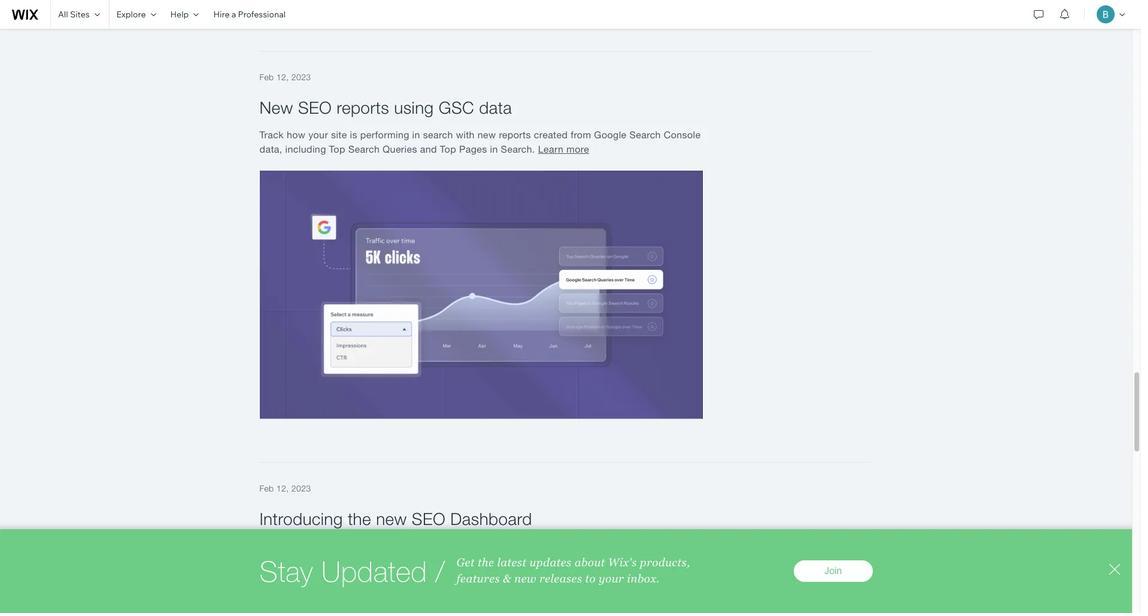Task type: describe. For each thing, give the bounding box(es) containing it.
help button
[[163, 0, 206, 29]]

explore
[[116, 9, 146, 20]]

sites
[[70, 9, 90, 20]]

professional
[[238, 9, 286, 20]]

a
[[231, 9, 236, 20]]

hire a professional
[[213, 9, 286, 20]]



Task type: vqa. For each thing, say whether or not it's contained in the screenshot.
Things And More
no



Task type: locate. For each thing, give the bounding box(es) containing it.
hire
[[213, 9, 230, 20]]

hire a professional link
[[206, 0, 293, 29]]

all
[[58, 9, 68, 20]]

help
[[170, 9, 189, 20]]

all sites
[[58, 9, 90, 20]]



